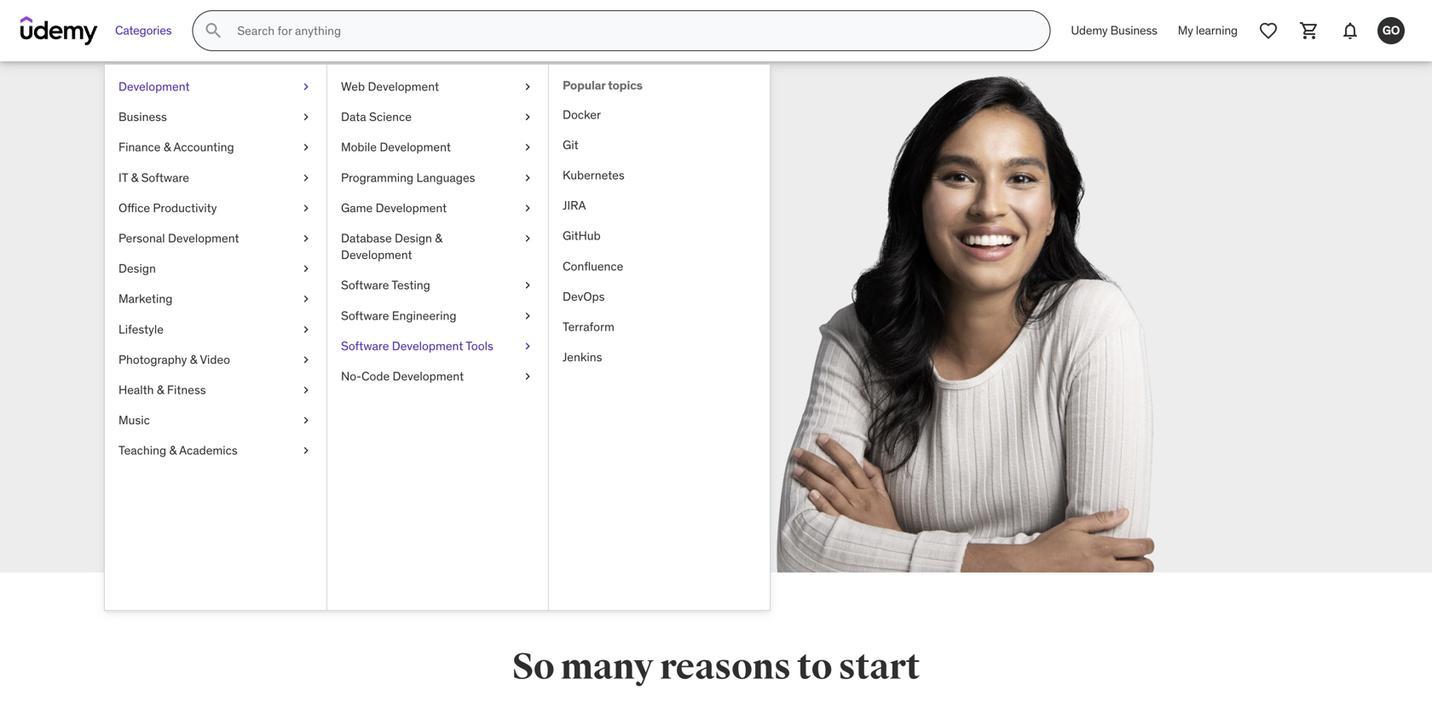 Task type: vqa. For each thing, say whether or not it's contained in the screenshot.
Health & Fitness link
yes



Task type: describe. For each thing, give the bounding box(es) containing it.
change
[[390, 319, 443, 339]]

udemy
[[1072, 23, 1108, 38]]

music
[[119, 413, 150, 428]]

us
[[298, 261, 344, 314]]

an
[[264, 319, 281, 339]]

no-
[[341, 369, 362, 384]]

xsmall image for no-code development
[[521, 368, 535, 385]]

and
[[359, 319, 386, 339]]

design inside database design & development
[[395, 231, 432, 246]]

xsmall image for database design & development
[[521, 230, 535, 247]]

come teach with us become an instructor and change lives — including your own
[[200, 213, 443, 362]]

kubernetes
[[563, 168, 625, 183]]

programming
[[341, 170, 414, 185]]

become
[[200, 319, 260, 339]]

topics
[[608, 78, 643, 93]]

xsmall image for game development
[[521, 200, 535, 217]]

office
[[119, 200, 150, 216]]

teaching & academics
[[119, 443, 238, 459]]

music link
[[105, 406, 327, 436]]

development down programming languages
[[376, 200, 447, 216]]

my learning
[[1179, 23, 1239, 38]]

design link
[[105, 254, 327, 284]]

so many reasons to start
[[513, 646, 920, 690]]

personal development link
[[105, 223, 327, 254]]

photography & video
[[119, 352, 230, 367]]

academics
[[179, 443, 238, 459]]

xsmall image for web development
[[521, 78, 535, 95]]

photography & video link
[[105, 345, 327, 375]]

xsmall image for photography & video
[[299, 352, 313, 368]]

software engineering link
[[328, 301, 548, 331]]

development link
[[105, 72, 327, 102]]

my
[[1179, 23, 1194, 38]]

git
[[563, 137, 579, 153]]

game development
[[341, 200, 447, 216]]

devops
[[563, 289, 605, 304]]

software development tools link
[[328, 331, 548, 362]]

lifestyle
[[119, 322, 164, 337]]

xsmall image for business
[[299, 109, 313, 126]]

fitness
[[167, 383, 206, 398]]

learning
[[1197, 23, 1239, 38]]

wishlist image
[[1259, 20, 1279, 41]]

software testing link
[[328, 271, 548, 301]]

udemy business link
[[1061, 10, 1168, 51]]

development down software development tools link
[[393, 369, 464, 384]]

no-code development link
[[328, 362, 548, 392]]

software testing
[[341, 278, 431, 293]]

mobile
[[341, 140, 377, 155]]

many
[[561, 646, 654, 690]]

office productivity
[[119, 200, 217, 216]]

xsmall image for it & software
[[299, 170, 313, 186]]

started
[[326, 388, 372, 406]]

business link
[[105, 102, 327, 132]]

xsmall image for software engineering
[[521, 308, 535, 324]]

jira link
[[549, 191, 770, 221]]

xsmall image for mobile development
[[521, 139, 535, 156]]

software inside it & software link
[[141, 170, 189, 185]]

accounting
[[174, 140, 234, 155]]

languages
[[417, 170, 475, 185]]

office productivity link
[[105, 193, 327, 223]]

video
[[200, 352, 230, 367]]

xsmall image for personal development
[[299, 230, 313, 247]]

& inside database design & development
[[435, 231, 443, 246]]

xsmall image for software testing
[[521, 277, 535, 294]]

data science
[[341, 109, 412, 125]]

photography
[[119, 352, 187, 367]]

jenkins
[[563, 350, 603, 365]]

engineering
[[392, 308, 457, 323]]

go link
[[1372, 10, 1413, 51]]

health & fitness
[[119, 383, 206, 398]]

database
[[341, 231, 392, 246]]

& for accounting
[[164, 140, 171, 155]]

database design & development link
[[328, 223, 548, 271]]

go
[[1383, 23, 1401, 38]]

development down office productivity link
[[168, 231, 239, 246]]

popular topics
[[563, 78, 643, 93]]

confluence
[[563, 259, 624, 274]]

lives
[[200, 341, 232, 362]]

jira
[[563, 198, 586, 213]]

1 vertical spatial design
[[119, 261, 156, 276]]

& for video
[[190, 352, 197, 367]]

development down engineering
[[392, 338, 463, 354]]

start
[[839, 646, 920, 690]]

teach
[[325, 213, 435, 267]]

web development link
[[328, 72, 548, 102]]



Task type: locate. For each thing, give the bounding box(es) containing it.
udemy image
[[20, 16, 98, 45]]

& right it
[[131, 170, 138, 185]]

categories button
[[105, 10, 182, 51]]

github
[[563, 228, 601, 244]]

to
[[798, 646, 833, 690]]

xsmall image inside business link
[[299, 109, 313, 126]]

software for software testing
[[341, 278, 389, 293]]

personal
[[119, 231, 165, 246]]

health & fitness link
[[105, 375, 327, 406]]

0 horizontal spatial business
[[119, 109, 167, 125]]

xsmall image for teaching & academics
[[299, 443, 313, 460]]

terraform link
[[549, 312, 770, 343]]

xsmall image left devops
[[521, 277, 535, 294]]

xsmall image inside finance & accounting link
[[299, 139, 313, 156]]

development up programming languages
[[380, 140, 451, 155]]

software up office productivity
[[141, 170, 189, 185]]

health
[[119, 383, 154, 398]]

web
[[341, 79, 365, 94]]

mobile development link
[[328, 132, 548, 163]]

it
[[119, 170, 128, 185]]

design down personal
[[119, 261, 156, 276]]

xsmall image left game
[[299, 200, 313, 217]]

xsmall image for development
[[299, 78, 313, 95]]

software for software development tools
[[341, 338, 389, 354]]

so
[[513, 646, 555, 690]]

xsmall image up 'instructor'
[[299, 291, 313, 308]]

xsmall image inside development link
[[299, 78, 313, 95]]

& for fitness
[[157, 383, 164, 398]]

devops link
[[549, 282, 770, 312]]

software up 'and'
[[341, 278, 389, 293]]

xsmall image inside design link
[[299, 261, 313, 277]]

xsmall image inside personal development link
[[299, 230, 313, 247]]

game
[[341, 200, 373, 216]]

personal development
[[119, 231, 239, 246]]

software down software testing
[[341, 308, 389, 323]]

xsmall image inside software development tools link
[[521, 338, 535, 355]]

finance & accounting link
[[105, 132, 327, 163]]

0 vertical spatial business
[[1111, 23, 1158, 38]]

no-code development
[[341, 369, 464, 384]]

confluence link
[[549, 251, 770, 282]]

& left video
[[190, 352, 197, 367]]

& for academics
[[169, 443, 177, 459]]

xsmall image inside mobile development link
[[521, 139, 535, 156]]

it & software
[[119, 170, 189, 185]]

xsmall image inside office productivity link
[[299, 200, 313, 217]]

xsmall image inside the teaching & academics link
[[299, 443, 313, 460]]

xsmall image
[[521, 109, 535, 126], [299, 139, 313, 156], [521, 139, 535, 156], [299, 170, 313, 186], [299, 200, 313, 217], [521, 277, 535, 294], [299, 291, 313, 308], [521, 308, 535, 324], [521, 338, 535, 355], [299, 382, 313, 399]]

development
[[119, 79, 190, 94], [368, 79, 439, 94], [380, 140, 451, 155], [376, 200, 447, 216], [168, 231, 239, 246], [341, 247, 412, 263], [392, 338, 463, 354], [393, 369, 464, 384]]

xsmall image left mobile on the top of the page
[[299, 139, 313, 156]]

xsmall image inside game development link
[[521, 200, 535, 217]]

udemy business
[[1072, 23, 1158, 38]]

xsmall image inside database design & development link
[[521, 230, 535, 247]]

including
[[254, 341, 320, 362]]

submit search image
[[203, 20, 224, 41]]

kubernetes link
[[549, 160, 770, 191]]

development down categories dropdown button
[[119, 79, 190, 94]]

xsmall image inside no-code development link
[[521, 368, 535, 385]]

terraform
[[563, 319, 615, 335]]

Search for anything text field
[[234, 16, 1030, 45]]

categories
[[115, 23, 172, 38]]

software development tools
[[341, 338, 494, 354]]

xsmall image
[[299, 78, 313, 95], [521, 78, 535, 95], [299, 109, 313, 126], [521, 170, 535, 186], [521, 200, 535, 217], [299, 230, 313, 247], [521, 230, 535, 247], [299, 261, 313, 277], [299, 321, 313, 338], [299, 352, 313, 368], [521, 368, 535, 385], [299, 412, 313, 429], [299, 443, 313, 460]]

xsmall image for programming languages
[[521, 170, 535, 186]]

notifications image
[[1341, 20, 1361, 41]]

git link
[[549, 130, 770, 160]]

popular
[[563, 78, 606, 93]]

programming languages
[[341, 170, 475, 185]]

development inside 'link'
[[368, 79, 439, 94]]

xsmall image inside music link
[[299, 412, 313, 429]]

tools
[[466, 338, 494, 354]]

xsmall image inside web development 'link'
[[521, 78, 535, 95]]

xsmall image inside software testing link
[[521, 277, 535, 294]]

own
[[359, 341, 389, 362]]

docker
[[563, 107, 601, 122]]

xsmall image left 'terraform'
[[521, 308, 535, 324]]

business right udemy
[[1111, 23, 1158, 38]]

xsmall image right tools
[[521, 338, 535, 355]]

& for software
[[131, 170, 138, 185]]

1 horizontal spatial design
[[395, 231, 432, 246]]

your
[[324, 341, 355, 362]]

& down game development link on the left top of page
[[435, 231, 443, 246]]

xsmall image for data science
[[521, 109, 535, 126]]

development inside database design & development
[[341, 247, 412, 263]]

xsmall image for office productivity
[[299, 200, 313, 217]]

xsmall image for lifestyle
[[299, 321, 313, 338]]

get started link
[[200, 377, 473, 418]]

software inside the "software engineering" link
[[341, 308, 389, 323]]

xsmall image for music
[[299, 412, 313, 429]]

shopping cart with 0 items image
[[1300, 20, 1320, 41]]

with
[[200, 261, 290, 314]]

xsmall image left git
[[521, 139, 535, 156]]

xsmall image inside the "software engineering" link
[[521, 308, 535, 324]]

jenkins link
[[549, 343, 770, 373]]

software inside software development tools link
[[341, 338, 389, 354]]

1 horizontal spatial business
[[1111, 23, 1158, 38]]

&
[[164, 140, 171, 155], [131, 170, 138, 185], [435, 231, 443, 246], [190, 352, 197, 367], [157, 383, 164, 398], [169, 443, 177, 459]]

code
[[362, 369, 390, 384]]

& right finance on the left of the page
[[164, 140, 171, 155]]

& right the health
[[157, 383, 164, 398]]

software for software engineering
[[341, 308, 389, 323]]

0 horizontal spatial design
[[119, 261, 156, 276]]

web development
[[341, 79, 439, 94]]

xsmall image left programming
[[299, 170, 313, 186]]

0 vertical spatial design
[[395, 231, 432, 246]]

software development tools element
[[548, 65, 770, 611]]

come
[[200, 213, 317, 267]]

xsmall image left docker
[[521, 109, 535, 126]]

science
[[369, 109, 412, 125]]

software up code at the bottom of page
[[341, 338, 389, 354]]

xsmall image inside the 'lifestyle' link
[[299, 321, 313, 338]]

mobile development
[[341, 140, 451, 155]]

xsmall image inside "photography & video" link
[[299, 352, 313, 368]]

xsmall image for health & fitness
[[299, 382, 313, 399]]

get
[[300, 388, 323, 406]]

get started
[[300, 388, 372, 406]]

business
[[1111, 23, 1158, 38], [119, 109, 167, 125]]

programming languages link
[[328, 163, 548, 193]]

design
[[395, 231, 432, 246], [119, 261, 156, 276]]

xsmall image inside it & software link
[[299, 170, 313, 186]]

xsmall image for finance & accounting
[[299, 139, 313, 156]]

xsmall image inside data science link
[[521, 109, 535, 126]]

xsmall image for software development tools
[[521, 338, 535, 355]]

it & software link
[[105, 163, 327, 193]]

xsmall image for marketing
[[299, 291, 313, 308]]

my learning link
[[1168, 10, 1249, 51]]

productivity
[[153, 200, 217, 216]]

finance
[[119, 140, 161, 155]]

development up science
[[368, 79, 439, 94]]

marketing
[[119, 291, 173, 307]]

xsmall image for design
[[299, 261, 313, 277]]

—
[[236, 341, 250, 362]]

teaching & academics link
[[105, 436, 327, 466]]

teaching
[[119, 443, 166, 459]]

xsmall image inside 'health & fitness' link
[[299, 382, 313, 399]]

finance & accounting
[[119, 140, 234, 155]]

business up finance on the left of the page
[[119, 109, 167, 125]]

github link
[[549, 221, 770, 251]]

software engineering
[[341, 308, 457, 323]]

& right teaching
[[169, 443, 177, 459]]

development down database
[[341, 247, 412, 263]]

software inside software testing link
[[341, 278, 389, 293]]

database design & development
[[341, 231, 443, 263]]

instructor
[[285, 319, 355, 339]]

1 vertical spatial business
[[119, 109, 167, 125]]

docker link
[[549, 100, 770, 130]]

design down game development
[[395, 231, 432, 246]]

data
[[341, 109, 366, 125]]

game development link
[[328, 193, 548, 223]]

xsmall image inside programming languages link
[[521, 170, 535, 186]]

xsmall image left started
[[299, 382, 313, 399]]

reasons
[[660, 646, 791, 690]]

xsmall image inside marketing "link"
[[299, 291, 313, 308]]



